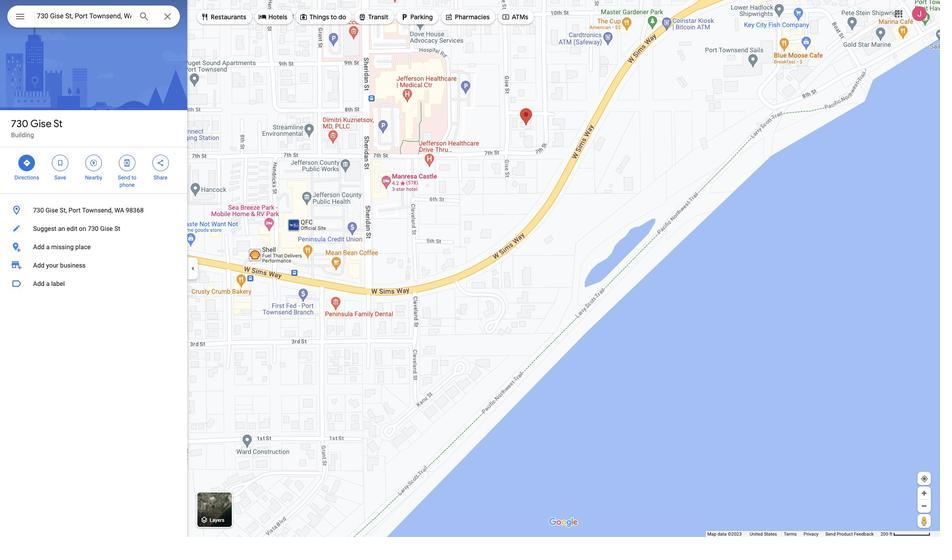 Task type: vqa. For each thing, say whether or not it's contained in the screenshot.
Nearby
yes



Task type: locate. For each thing, give the bounding box(es) containing it.
730
[[11, 118, 28, 130], [33, 207, 44, 214], [88, 225, 99, 232]]

1 horizontal spatial to
[[331, 13, 337, 21]]

phone
[[119, 182, 135, 188]]

0 vertical spatial to
[[331, 13, 337, 21]]

do
[[338, 13, 346, 21]]

730 gise st main content
[[0, 0, 187, 537]]

0 vertical spatial st
[[53, 118, 63, 130]]

2 vertical spatial add
[[33, 280, 45, 287]]


[[358, 12, 366, 22]]

 parking
[[400, 12, 433, 22]]

1 horizontal spatial 730
[[33, 207, 44, 214]]


[[400, 12, 409, 22]]

2 a from the top
[[46, 280, 50, 287]]

privacy
[[804, 532, 819, 537]]

add a label
[[33, 280, 65, 287]]

add your business link
[[0, 256, 187, 275]]

st
[[53, 118, 63, 130], [114, 225, 120, 232]]

1 vertical spatial a
[[46, 280, 50, 287]]

gise left st,
[[45, 207, 58, 214]]

business
[[60, 262, 86, 269]]

1 vertical spatial 730
[[33, 207, 44, 214]]

98368
[[126, 207, 144, 214]]

2 vertical spatial gise
[[100, 225, 113, 232]]

730 up "suggest"
[[33, 207, 44, 214]]

a
[[46, 243, 50, 251], [46, 280, 50, 287]]

send product feedback
[[826, 532, 874, 537]]

share
[[153, 174, 168, 181]]

1 vertical spatial send
[[826, 532, 836, 537]]

a left label
[[46, 280, 50, 287]]

pharmacies
[[455, 13, 490, 21]]

footer
[[707, 531, 881, 537]]

st up 
[[53, 118, 63, 130]]

add left your
[[33, 262, 45, 269]]

add for add your business
[[33, 262, 45, 269]]


[[23, 158, 31, 168]]

parking
[[410, 13, 433, 21]]

0 horizontal spatial send
[[118, 174, 130, 181]]

3 add from the top
[[33, 280, 45, 287]]

send inside send to phone
[[118, 174, 130, 181]]

 atms
[[502, 12, 528, 22]]

send up "phone"
[[118, 174, 130, 181]]

things
[[309, 13, 329, 21]]

port
[[68, 207, 81, 214]]

 things to do
[[299, 12, 346, 22]]

gise
[[30, 118, 51, 130], [45, 207, 58, 214], [100, 225, 113, 232]]

2 add from the top
[[33, 262, 45, 269]]

1 a from the top
[[46, 243, 50, 251]]

gise down townsend, at top left
[[100, 225, 113, 232]]

label
[[51, 280, 65, 287]]

edit
[[67, 225, 77, 232]]

place
[[75, 243, 91, 251]]

1 horizontal spatial send
[[826, 532, 836, 537]]

add
[[33, 243, 45, 251], [33, 262, 45, 269], [33, 280, 45, 287]]

gise for st,
[[45, 207, 58, 214]]

0 vertical spatial add
[[33, 243, 45, 251]]

730 inside 730 gise st building
[[11, 118, 28, 130]]

to left the do
[[331, 13, 337, 21]]

gise for st
[[30, 118, 51, 130]]

730 Gise St, Port Townsend, WA 98368 field
[[7, 6, 180, 28]]

united states button
[[750, 531, 777, 537]]

730 gise st, port townsend, wa 98368
[[33, 207, 144, 214]]

1 vertical spatial gise
[[45, 207, 58, 214]]

transit
[[368, 13, 388, 21]]

send
[[118, 174, 130, 181], [826, 532, 836, 537]]

to
[[331, 13, 337, 21], [131, 174, 136, 181]]

missing
[[51, 243, 74, 251]]

terms button
[[784, 531, 797, 537]]

send left product
[[826, 532, 836, 537]]

gise inside 730 gise st building
[[30, 118, 51, 130]]

730 right on
[[88, 225, 99, 232]]

to up "phone"
[[131, 174, 136, 181]]

0 vertical spatial 730
[[11, 118, 28, 130]]

0 vertical spatial a
[[46, 243, 50, 251]]

st down wa
[[114, 225, 120, 232]]


[[56, 158, 64, 168]]

united states
[[750, 532, 777, 537]]

product
[[837, 532, 853, 537]]

footer inside google maps element
[[707, 531, 881, 537]]


[[201, 12, 209, 22]]

gise up building
[[30, 118, 51, 130]]

send inside button
[[826, 532, 836, 537]]

atms
[[512, 13, 528, 21]]

730 gise st building
[[11, 118, 63, 139]]

0 horizontal spatial st
[[53, 118, 63, 130]]

a inside 'add a missing place' button
[[46, 243, 50, 251]]

ft
[[890, 532, 893, 537]]

map data ©2023
[[707, 532, 743, 537]]

an
[[58, 225, 65, 232]]


[[258, 12, 267, 22]]

your
[[46, 262, 58, 269]]

collapse side panel image
[[188, 264, 198, 274]]

hotels
[[268, 13, 287, 21]]


[[299, 12, 308, 22]]

0 vertical spatial send
[[118, 174, 130, 181]]

0 vertical spatial gise
[[30, 118, 51, 130]]

 search field
[[7, 6, 180, 29]]

2 vertical spatial 730
[[88, 225, 99, 232]]

show street view coverage image
[[918, 514, 931, 528]]

0 horizontal spatial to
[[131, 174, 136, 181]]

0 horizontal spatial 730
[[11, 118, 28, 130]]

add down "suggest"
[[33, 243, 45, 251]]

1 vertical spatial st
[[114, 225, 120, 232]]

actions for 730 gise st region
[[0, 147, 187, 193]]

1 vertical spatial to
[[131, 174, 136, 181]]

None field
[[37, 11, 131, 22]]


[[123, 158, 131, 168]]

footer containing map data ©2023
[[707, 531, 881, 537]]

730 up building
[[11, 118, 28, 130]]

a for label
[[46, 280, 50, 287]]

layers
[[210, 518, 224, 524]]

google maps element
[[0, 0, 940, 537]]

nearby
[[85, 174, 102, 181]]

200
[[881, 532, 888, 537]]


[[502, 12, 510, 22]]

1 add from the top
[[33, 243, 45, 251]]

1 horizontal spatial st
[[114, 225, 120, 232]]

add left label
[[33, 280, 45, 287]]

a left missing at the left of the page
[[46, 243, 50, 251]]

send to phone
[[118, 174, 136, 188]]

suggest an edit on 730 gise st button
[[0, 219, 187, 238]]

a inside add a label button
[[46, 280, 50, 287]]

1 vertical spatial add
[[33, 262, 45, 269]]



Task type: describe. For each thing, give the bounding box(es) containing it.
 hotels
[[258, 12, 287, 22]]

 pharmacies
[[445, 12, 490, 22]]

2 horizontal spatial 730
[[88, 225, 99, 232]]

send for send product feedback
[[826, 532, 836, 537]]

townsend,
[[82, 207, 113, 214]]

200 ft
[[881, 532, 893, 537]]

save
[[54, 174, 66, 181]]

add a label button
[[0, 275, 187, 293]]


[[445, 12, 453, 22]]

none field inside 730 gise st, port townsend, wa 98368 "field"
[[37, 11, 131, 22]]

add a missing place button
[[0, 238, 187, 256]]

on
[[79, 225, 86, 232]]

200 ft button
[[881, 532, 931, 537]]


[[156, 158, 165, 168]]

to inside send to phone
[[131, 174, 136, 181]]

st inside 730 gise st building
[[53, 118, 63, 130]]

a for missing
[[46, 243, 50, 251]]

map
[[707, 532, 717, 537]]


[[15, 10, 26, 23]]

suggest an edit on 730 gise st
[[33, 225, 120, 232]]

 button
[[7, 6, 33, 29]]

send product feedback button
[[826, 531, 874, 537]]

united
[[750, 532, 763, 537]]

730 for st,
[[33, 207, 44, 214]]

©2023
[[728, 532, 742, 537]]

730 for st
[[11, 118, 28, 130]]

add a missing place
[[33, 243, 91, 251]]

 restaurants
[[201, 12, 246, 22]]

add for add a label
[[33, 280, 45, 287]]

st inside suggest an edit on 730 gise st button
[[114, 225, 120, 232]]

zoom out image
[[921, 503, 928, 510]]

zoom in image
[[921, 490, 928, 497]]

restaurants
[[211, 13, 246, 21]]

feedback
[[854, 532, 874, 537]]

add your business
[[33, 262, 86, 269]]

add for add a missing place
[[33, 243, 45, 251]]

states
[[764, 532, 777, 537]]

 transit
[[358, 12, 388, 22]]

730 gise st, port townsend, wa 98368 button
[[0, 201, 187, 219]]

building
[[11, 131, 34, 139]]

data
[[718, 532, 727, 537]]

to inside  things to do
[[331, 13, 337, 21]]

terms
[[784, 532, 797, 537]]

show your location image
[[920, 475, 929, 483]]

suggest
[[33, 225, 56, 232]]

google account: james peterson  
(james.peterson1902@gmail.com) image
[[912, 6, 927, 21]]

privacy button
[[804, 531, 819, 537]]

st,
[[60, 207, 67, 214]]

directions
[[14, 174, 39, 181]]


[[90, 158, 98, 168]]

send for send to phone
[[118, 174, 130, 181]]

wa
[[114, 207, 124, 214]]



